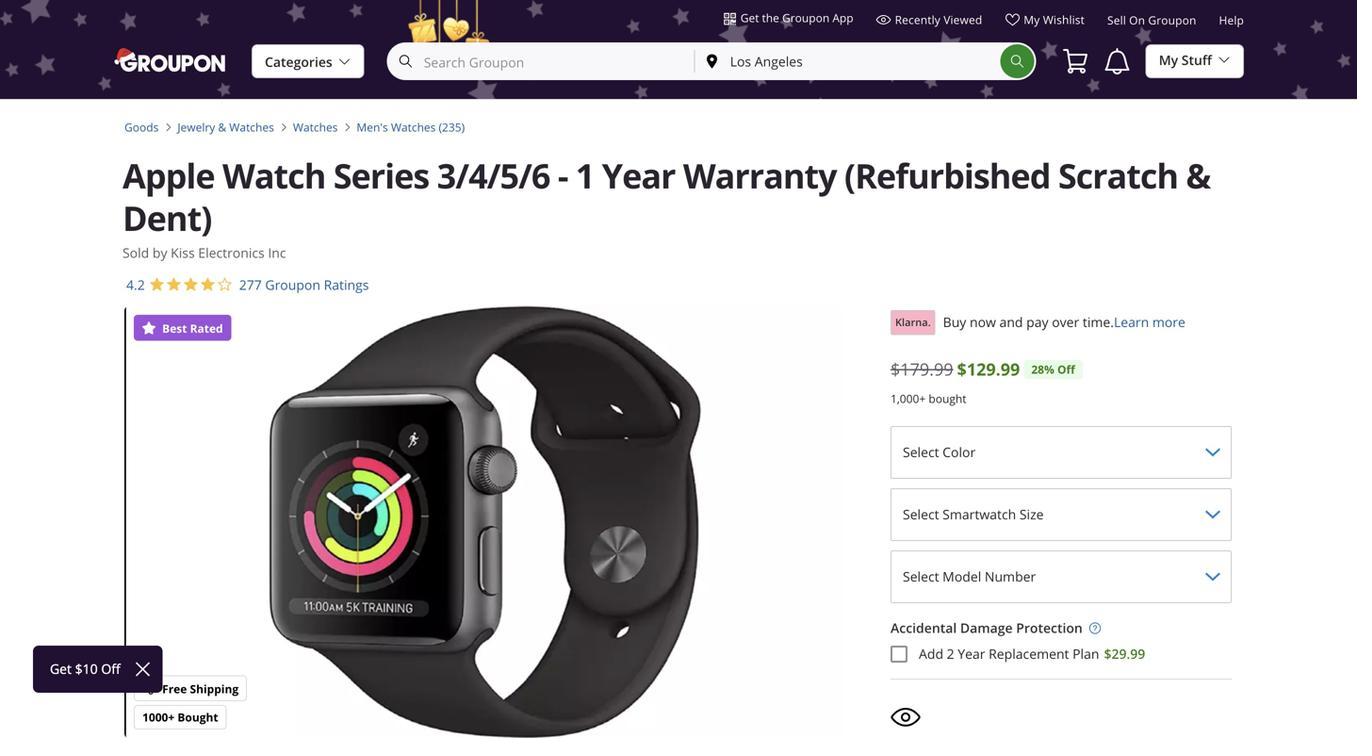 Task type: describe. For each thing, give the bounding box(es) containing it.
add 2 year replacement plan $29.99
[[919, 645, 1146, 663]]

28% off
[[1032, 361, 1076, 377]]

get the groupon app
[[741, 10, 854, 25]]

4.2
[[126, 276, 145, 294]]

inc
[[268, 244, 286, 262]]

accidental
[[891, 619, 957, 637]]

stuff
[[1182, 51, 1213, 69]]

men's
[[357, 120, 388, 135]]

Search Groupon search field
[[387, 42, 1037, 80]]

277
[[239, 276, 262, 294]]

now
[[970, 314, 997, 331]]

1000+ bought
[[142, 709, 218, 726]]

goods
[[124, 120, 159, 135]]

0 horizontal spatial &
[[218, 120, 226, 135]]

Search Groupon search field
[[389, 44, 695, 78]]

277 groupon ratings
[[239, 276, 369, 294]]

1
[[576, 152, 594, 199]]

1,000+
[[891, 391, 926, 406]]

apple watch series 3/4/5/6 - 1 year warranty (refurbished scratch & dent) sold by kiss electronics inc
[[123, 152, 1211, 262]]

& inside apple watch series 3/4/5/6 - 1 year warranty (refurbished scratch & dent) sold by kiss electronics inc
[[1187, 152, 1211, 199]]

watch
[[223, 152, 326, 199]]

watches link
[[293, 119, 338, 136]]

men's watches (235) link
[[357, 119, 465, 136]]

scratch
[[1059, 152, 1179, 199]]

wishlist
[[1044, 12, 1085, 27]]

by
[[153, 244, 167, 262]]

accidental damage protection
[[891, 619, 1083, 637]]

recently viewed link
[[877, 12, 983, 35]]

28%
[[1032, 361, 1055, 377]]

$29.99
[[1105, 645, 1146, 663]]

rated
[[190, 320, 223, 336]]

best
[[162, 320, 187, 336]]

off
[[1058, 361, 1076, 377]]

buy
[[943, 314, 967, 331]]

search image
[[1011, 54, 1026, 69]]

my wishlist
[[1024, 12, 1085, 27]]

my for my stuff
[[1159, 51, 1179, 69]]

notifications inbox image
[[1103, 46, 1133, 76]]

my stuff button
[[1146, 43, 1245, 78]]

(235)
[[439, 120, 465, 135]]

goods link
[[124, 119, 159, 136]]

apple
[[123, 152, 215, 199]]

kiss
[[171, 244, 195, 262]]

categories
[[265, 53, 333, 71]]

1,000+ bought
[[891, 391, 967, 406]]

categories button
[[252, 44, 365, 79]]

electronics
[[198, 244, 265, 262]]

$129.99
[[958, 358, 1021, 381]]

my for my wishlist
[[1024, 12, 1040, 27]]

0 horizontal spatial groupon
[[265, 276, 321, 294]]

pay
[[1027, 314, 1049, 331]]

the
[[762, 10, 780, 25]]

groupon for the
[[783, 10, 830, 25]]

app
[[833, 10, 854, 25]]

over
[[1052, 314, 1080, 331]]

-
[[558, 152, 568, 199]]



Task type: locate. For each thing, give the bounding box(es) containing it.
1 horizontal spatial groupon
[[783, 10, 830, 25]]

best rated
[[159, 320, 223, 336]]

2
[[947, 645, 955, 663]]

watches left (235)
[[391, 120, 436, 135]]

2 horizontal spatial groupon
[[1149, 13, 1197, 28]]

men's watches (235)
[[357, 120, 465, 135]]

0 vertical spatial &
[[218, 120, 226, 135]]

1 horizontal spatial watches
[[293, 120, 338, 135]]

on
[[1130, 13, 1146, 28]]

3 watches from the left
[[391, 120, 436, 135]]

protection
[[1017, 619, 1083, 637]]

replacement
[[989, 645, 1070, 663]]

groupon
[[783, 10, 830, 25], [1149, 13, 1197, 28], [265, 276, 321, 294]]

get
[[741, 10, 759, 25]]

groupon right the
[[783, 10, 830, 25]]

recently viewed
[[895, 12, 983, 27]]

more
[[1153, 314, 1186, 331]]

dent)
[[123, 195, 212, 242]]

1 vertical spatial &
[[1187, 152, 1211, 199]]

my inside button
[[1159, 51, 1179, 69]]

0 horizontal spatial year
[[602, 152, 676, 199]]

get the groupon app button
[[724, 9, 854, 26]]

watches left men's
[[293, 120, 338, 135]]

& right scratch
[[1187, 152, 1211, 199]]

free
[[162, 681, 187, 697]]

sell
[[1108, 13, 1127, 28]]

my left 'stuff'
[[1159, 51, 1179, 69]]

1 vertical spatial my
[[1159, 51, 1179, 69]]

0 horizontal spatial my
[[1024, 12, 1040, 27]]

sell on groupon link
[[1108, 13, 1197, 35]]

sell on groupon
[[1108, 13, 1197, 28]]

free shipping
[[162, 681, 239, 697]]

1 vertical spatial year
[[958, 645, 986, 663]]

year
[[602, 152, 676, 199], [958, 645, 986, 663]]

warranty
[[683, 152, 837, 199]]

bought
[[929, 391, 967, 406]]

& right jewelry
[[218, 120, 226, 135]]

2 horizontal spatial watches
[[391, 120, 436, 135]]

groupon for on
[[1149, 13, 1197, 28]]

add
[[919, 645, 944, 663]]

time.
[[1083, 314, 1114, 331]]

1 watches from the left
[[229, 120, 274, 135]]

series
[[334, 152, 429, 199]]

jewelry
[[178, 120, 215, 135]]

Los Angeles search field
[[696, 44, 1001, 78]]

help link
[[1220, 13, 1245, 35]]

0 vertical spatial year
[[602, 152, 676, 199]]

sold
[[123, 244, 149, 262]]

damage
[[961, 619, 1013, 637]]

learn more link
[[1114, 313, 1186, 332]]

1 horizontal spatial year
[[958, 645, 986, 663]]

0 vertical spatial my
[[1024, 12, 1040, 27]]

groupon right on
[[1149, 13, 1197, 28]]

1000+
[[142, 709, 175, 726]]

groupon down inc
[[265, 276, 321, 294]]

my wishlist link
[[1005, 12, 1085, 35]]

plan
[[1073, 645, 1100, 663]]

jewelry & watches
[[178, 120, 274, 135]]

bought
[[178, 709, 218, 726]]

search element
[[1001, 44, 1035, 78]]

shipping
[[190, 681, 239, 697]]

(refurbished
[[845, 152, 1051, 199]]

recently
[[895, 12, 941, 27]]

ratings
[[324, 276, 369, 294]]

my left wishlist
[[1024, 12, 1040, 27]]

year inside apple watch series 3/4/5/6 - 1 year warranty (refurbished scratch & dent) sold by kiss electronics inc
[[602, 152, 676, 199]]

0 horizontal spatial watches
[[229, 120, 274, 135]]

and
[[1000, 314, 1024, 331]]

2 watches from the left
[[293, 120, 338, 135]]

1 horizontal spatial my
[[1159, 51, 1179, 69]]

1 horizontal spatial &
[[1187, 152, 1211, 199]]

year right 1
[[602, 152, 676, 199]]

3/4/5/6
[[437, 152, 550, 199]]

year right 2
[[958, 645, 986, 663]]

klarna.
[[896, 315, 931, 329]]

my
[[1024, 12, 1040, 27], [1159, 51, 1179, 69]]

my stuff
[[1159, 51, 1213, 69]]

&
[[218, 120, 226, 135], [1187, 152, 1211, 199]]

groupon image
[[113, 47, 229, 73]]

jewelry & watches link
[[178, 119, 274, 136]]

groupon inside button
[[783, 10, 830, 25]]

help
[[1220, 13, 1245, 28]]

learn
[[1114, 314, 1150, 331]]

buy now and pay over time. learn more
[[943, 314, 1186, 331]]

viewed
[[944, 12, 983, 27]]

$179.99
[[891, 358, 954, 380]]

watches up watch
[[229, 120, 274, 135]]

watches
[[229, 120, 274, 135], [293, 120, 338, 135], [391, 120, 436, 135]]



Task type: vqa. For each thing, say whether or not it's contained in the screenshot.
the Gifts corresponding to Father's Day Gifts
no



